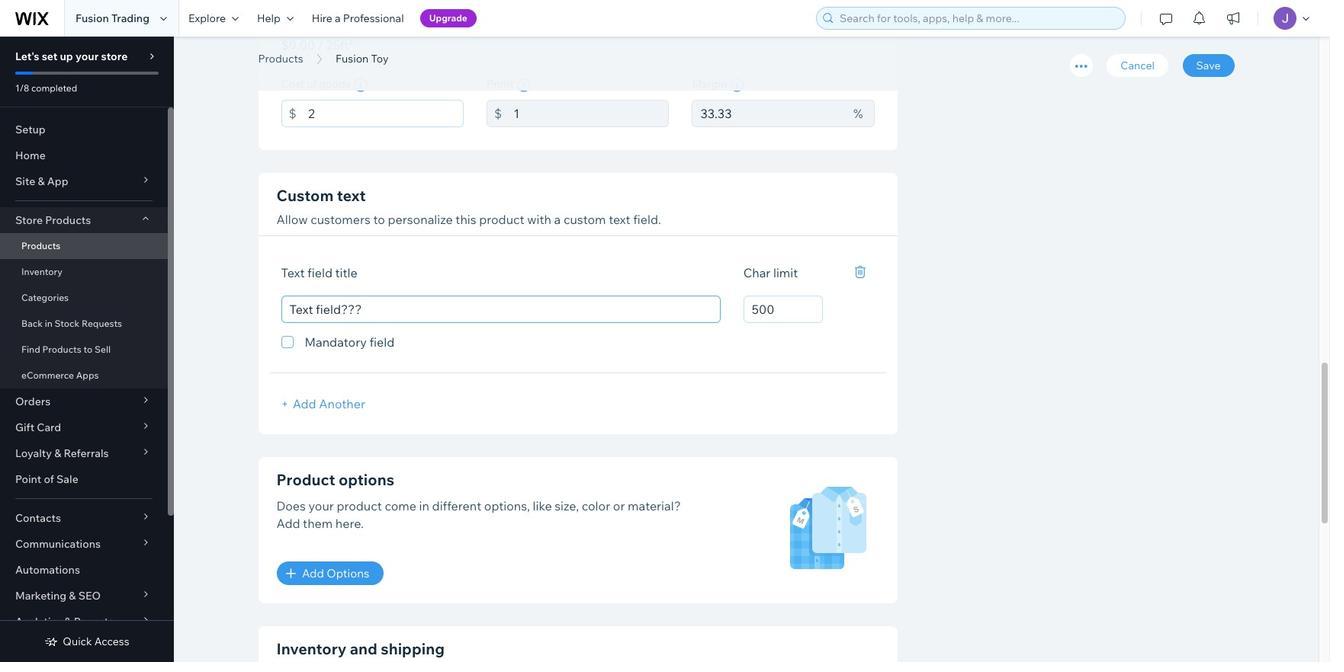 Task type: describe. For each thing, give the bounding box(es) containing it.
store
[[101, 50, 128, 63]]

mandatory field
[[305, 335, 395, 350]]

save button
[[1183, 54, 1235, 77]]

plus xs image
[[286, 570, 296, 579]]

options
[[327, 567, 370, 582]]

%
[[854, 106, 863, 121]]

color
[[582, 499, 610, 514]]

contacts
[[15, 512, 61, 526]]

apps
[[76, 370, 99, 381]]

fusion toy up goods
[[336, 52, 389, 66]]

find products to sell
[[21, 344, 111, 355]]

1 $ from the left
[[289, 106, 296, 121]]

field for mandatory
[[370, 335, 395, 350]]

communications
[[15, 538, 101, 551]]

of for goods
[[307, 77, 317, 91]]

gift card button
[[0, 415, 168, 441]]

back
[[21, 318, 43, 330]]

quick
[[63, 635, 92, 649]]

orders button
[[0, 389, 168, 415]]

ecommerce apps link
[[0, 363, 168, 389]]

0 horizontal spatial a
[[335, 11, 341, 25]]

of for sale
[[44, 473, 54, 487]]

fusion left trading
[[76, 11, 109, 25]]

$0.00
[[281, 37, 315, 53]]

store products
[[15, 214, 91, 227]]

analytics & reports button
[[0, 609, 168, 635]]

mandatory
[[305, 335, 367, 350]]

site
[[15, 175, 35, 188]]

orders
[[15, 395, 50, 409]]

upgrade
[[429, 12, 467, 24]]

point of sale link
[[0, 467, 168, 493]]

store
[[15, 214, 43, 227]]

and
[[350, 640, 377, 659]]

products inside fusion toy form
[[258, 52, 303, 66]]

or
[[613, 499, 625, 514]]

$0.00 / 25ft²
[[281, 37, 354, 53]]

ecommerce
[[21, 370, 74, 381]]

let's
[[15, 50, 39, 63]]

does
[[277, 499, 306, 514]]

set
[[42, 50, 57, 63]]

quick access button
[[44, 635, 129, 649]]

1 vertical spatial text
[[609, 212, 631, 227]]

fusion toy form
[[174, 0, 1330, 663]]

products inside find products to sell link
[[42, 344, 81, 355]]

loyalty & referrals
[[15, 447, 109, 461]]

fusion toy down hire on the left top
[[258, 33, 398, 67]]

add another
[[293, 397, 365, 412]]

margin
[[692, 77, 727, 91]]

Search for tools, apps, help & more... field
[[835, 8, 1121, 29]]

cost
[[281, 77, 304, 91]]

& for loyalty
[[54, 447, 61, 461]]

custom
[[277, 186, 334, 205]]

product
[[277, 471, 335, 490]]

this
[[456, 212, 476, 227]]

options,
[[484, 499, 530, 514]]

to inside custom text allow customers to personalize this product with a custom text field.
[[373, 212, 385, 227]]

cost of goods
[[281, 77, 351, 91]]

product options
[[277, 471, 394, 490]]

card
[[37, 421, 61, 435]]

completed
[[31, 82, 77, 94]]

inventory for inventory
[[21, 266, 62, 278]]

info tooltip image
[[730, 79, 744, 92]]

marketing
[[15, 590, 67, 603]]

inventory for inventory and shipping
[[277, 640, 347, 659]]

marketing & seo button
[[0, 584, 168, 609]]

come
[[385, 499, 416, 514]]

goods
[[319, 77, 351, 91]]

hire a professional
[[312, 11, 404, 25]]

automations link
[[0, 558, 168, 584]]

requests
[[82, 318, 122, 330]]

material?
[[628, 499, 681, 514]]

app
[[47, 175, 68, 188]]

sidebar element
[[0, 37, 174, 663]]

find products to sell link
[[0, 337, 168, 363]]

limit
[[773, 266, 798, 281]]

add inside does your product come in different options, like size, color or material? add them here.
[[277, 516, 300, 532]]

ecommerce apps
[[21, 370, 99, 381]]

inventory link
[[0, 259, 168, 285]]

help
[[257, 11, 281, 25]]

custom
[[564, 212, 606, 227]]

help button
[[248, 0, 303, 37]]

let's set up your store
[[15, 50, 128, 63]]

products down store
[[21, 240, 61, 252]]

them
[[303, 516, 333, 532]]

fusion up goods
[[336, 52, 369, 66]]

loyalty & referrals button
[[0, 441, 168, 467]]

sale
[[56, 473, 78, 487]]

none number field inside fusion toy form
[[744, 296, 823, 324]]

different
[[432, 499, 481, 514]]

in inside does your product come in different options, like size, color or material? add them here.
[[419, 499, 429, 514]]

home
[[15, 149, 46, 162]]

product inside custom text allow customers to personalize this product with a custom text field.
[[479, 212, 525, 227]]

add options button
[[277, 563, 383, 586]]

like
[[533, 499, 552, 514]]

does your product come in different options, like size, color or material? add them here.
[[277, 499, 681, 532]]



Task type: vqa. For each thing, say whether or not it's contained in the screenshot.
this
yes



Task type: locate. For each thing, give the bounding box(es) containing it.
to right customers on the left of page
[[373, 212, 385, 227]]

in inside sidebar element
[[45, 318, 53, 330]]

field for text
[[307, 266, 333, 281]]

add
[[293, 397, 316, 412], [277, 516, 300, 532], [302, 567, 324, 582]]

seo
[[78, 590, 101, 603]]

cancel
[[1121, 59, 1155, 72]]

title
[[335, 266, 358, 281]]

products up ecommerce apps
[[42, 344, 81, 355]]

access
[[94, 635, 129, 649]]

gift
[[15, 421, 34, 435]]

& for site
[[38, 175, 45, 188]]

1 vertical spatial products link
[[0, 233, 168, 259]]

field
[[307, 266, 333, 281], [370, 335, 395, 350]]

options
[[339, 471, 394, 490]]

0 horizontal spatial info tooltip image
[[354, 79, 368, 92]]

a right hire on the left top
[[335, 11, 341, 25]]

your inside sidebar element
[[76, 50, 99, 63]]

products right store
[[45, 214, 91, 227]]

info tooltip image for cost of goods
[[354, 79, 368, 92]]

None number field
[[744, 296, 823, 324]]

reports
[[74, 616, 114, 629]]

1 horizontal spatial text
[[609, 212, 631, 227]]

inventory and shipping
[[277, 640, 445, 659]]

communications button
[[0, 532, 168, 558]]

1 horizontal spatial in
[[419, 499, 429, 514]]

add inside add options button
[[302, 567, 324, 582]]

$ down profit
[[494, 106, 502, 121]]

store products button
[[0, 207, 168, 233]]

to left sell
[[84, 344, 93, 355]]

custom text allow customers to personalize this product with a custom text field.
[[277, 186, 661, 227]]

2 vertical spatial add
[[302, 567, 324, 582]]

& for marketing
[[69, 590, 76, 603]]

& right site
[[38, 175, 45, 188]]

0 vertical spatial product
[[479, 212, 525, 227]]

0 horizontal spatial field
[[307, 266, 333, 281]]

a inside custom text allow customers to personalize this product with a custom text field.
[[554, 212, 561, 227]]

site & app
[[15, 175, 68, 188]]

1 horizontal spatial to
[[373, 212, 385, 227]]

of inside fusion toy form
[[307, 77, 317, 91]]

upgrade button
[[420, 9, 477, 27]]

1 vertical spatial product
[[337, 499, 382, 514]]

referrals
[[64, 447, 109, 461]]

0 vertical spatial to
[[373, 212, 385, 227]]

1 horizontal spatial inventory
[[277, 640, 347, 659]]

site & app button
[[0, 169, 168, 195]]

products link down store products on the left top of the page
[[0, 233, 168, 259]]

shipping
[[381, 640, 445, 659]]

& inside loyalty & referrals dropdown button
[[54, 447, 61, 461]]

products link inside sidebar element
[[0, 233, 168, 259]]

25ft²
[[326, 37, 354, 53]]

& inside analytics & reports "dropdown button"
[[64, 616, 71, 629]]

in right come
[[419, 499, 429, 514]]

info tooltip image
[[354, 79, 368, 92], [517, 79, 531, 92]]

& for analytics
[[64, 616, 71, 629]]

product right this
[[479, 212, 525, 227]]

analytics
[[15, 616, 62, 629]]

1 vertical spatial a
[[554, 212, 561, 227]]

field.
[[633, 212, 661, 227]]

0 horizontal spatial to
[[84, 344, 93, 355]]

your right up
[[76, 50, 99, 63]]

cancel button
[[1107, 54, 1169, 77]]

text left field.
[[609, 212, 631, 227]]

0 vertical spatial a
[[335, 11, 341, 25]]

none text field inside fusion toy form
[[692, 100, 846, 127]]

0 vertical spatial of
[[307, 77, 317, 91]]

2 info tooltip image from the left
[[517, 79, 531, 92]]

stock
[[55, 318, 80, 330]]

0 vertical spatial your
[[76, 50, 99, 63]]

a right with
[[554, 212, 561, 227]]

& inside marketing & seo popup button
[[69, 590, 76, 603]]

1 horizontal spatial $
[[494, 106, 502, 121]]

contacts button
[[0, 506, 168, 532]]

products inside store products popup button
[[45, 214, 91, 227]]

text up customers on the left of page
[[337, 186, 366, 205]]

& inside site & app popup button
[[38, 175, 45, 188]]

1 horizontal spatial products link
[[251, 51, 311, 66]]

home link
[[0, 143, 168, 169]]

fusion up cost
[[258, 33, 346, 67]]

your inside does your product come in different options, like size, color or material? add them here.
[[309, 499, 334, 514]]

text
[[337, 186, 366, 205], [609, 212, 631, 227]]

text field title
[[281, 266, 358, 281]]

info tooltip image for profit
[[517, 79, 531, 92]]

hire
[[312, 11, 333, 25]]

inventory up categories
[[21, 266, 62, 278]]

0 vertical spatial add
[[293, 397, 316, 412]]

categories link
[[0, 285, 168, 311]]

of left sale
[[44, 473, 54, 487]]

inventory inside 'link'
[[21, 266, 62, 278]]

1 info tooltip image from the left
[[354, 79, 368, 92]]

toy
[[352, 33, 398, 67], [371, 52, 389, 66]]

0 horizontal spatial product
[[337, 499, 382, 514]]

add for add another
[[293, 397, 316, 412]]

inventory
[[21, 266, 62, 278], [277, 640, 347, 659]]

automations
[[15, 564, 80, 577]]

1/8 completed
[[15, 82, 77, 94]]

& right loyalty on the bottom left of the page
[[54, 447, 61, 461]]

0 horizontal spatial in
[[45, 318, 53, 330]]

field right mandatory
[[370, 335, 395, 350]]

find
[[21, 344, 40, 355]]

1 vertical spatial add
[[277, 516, 300, 532]]

1 horizontal spatial your
[[309, 499, 334, 514]]

0 vertical spatial inventory
[[21, 266, 62, 278]]

personalize
[[388, 212, 453, 227]]

0 vertical spatial products link
[[251, 51, 311, 66]]

point of sale
[[15, 473, 78, 487]]

of inside sidebar element
[[44, 473, 54, 487]]

fusion trading
[[76, 11, 150, 25]]

& up quick
[[64, 616, 71, 629]]

to inside sidebar element
[[84, 344, 93, 355]]

marketing & seo
[[15, 590, 101, 603]]

0 vertical spatial field
[[307, 266, 333, 281]]

/
[[318, 37, 324, 53]]

0 vertical spatial in
[[45, 318, 53, 330]]

char
[[744, 266, 771, 281]]

0 horizontal spatial text
[[337, 186, 366, 205]]

products link
[[251, 51, 311, 66], [0, 233, 168, 259]]

field left title on the left top of page
[[307, 266, 333, 281]]

0 horizontal spatial of
[[44, 473, 54, 487]]

None text field
[[692, 100, 846, 127]]

1 vertical spatial inventory
[[277, 640, 347, 659]]

size,
[[555, 499, 579, 514]]

1 horizontal spatial of
[[307, 77, 317, 91]]

hire a professional link
[[303, 0, 413, 37]]

1 horizontal spatial a
[[554, 212, 561, 227]]

customers
[[311, 212, 371, 227]]

of right cost
[[307, 77, 317, 91]]

your
[[76, 50, 99, 63], [309, 499, 334, 514]]

1 vertical spatial of
[[44, 473, 54, 487]]

of
[[307, 77, 317, 91], [44, 473, 54, 487]]

$ down cost
[[289, 106, 296, 121]]

add down does
[[277, 516, 300, 532]]

fusion toy
[[258, 33, 398, 67], [336, 52, 389, 66]]

1 vertical spatial to
[[84, 344, 93, 355]]

products up cost
[[258, 52, 303, 66]]

info tooltip image right profit
[[517, 79, 531, 92]]

product up 'here.'
[[337, 499, 382, 514]]

trading
[[111, 11, 150, 25]]

products link inside fusion toy form
[[251, 51, 311, 66]]

1 vertical spatial in
[[419, 499, 429, 514]]

0 horizontal spatial $
[[289, 106, 296, 121]]

professional
[[343, 11, 404, 25]]

sell
[[95, 344, 111, 355]]

quick access
[[63, 635, 129, 649]]

2 $ from the left
[[494, 106, 502, 121]]

profit
[[487, 77, 514, 91]]

product
[[479, 212, 525, 227], [337, 499, 382, 514]]

1 vertical spatial field
[[370, 335, 395, 350]]

add for add options
[[302, 567, 324, 582]]

back in stock requests
[[21, 318, 122, 330]]

text
[[281, 266, 305, 281]]

None text field
[[308, 100, 464, 127], [514, 100, 669, 127], [308, 100, 464, 127], [514, 100, 669, 127]]

1/8
[[15, 82, 29, 94]]

add left another
[[293, 397, 316, 412]]

back in stock requests link
[[0, 311, 168, 337]]

add options
[[302, 567, 370, 582]]

your up them
[[309, 499, 334, 514]]

& left seo
[[69, 590, 76, 603]]

delete icon image
[[855, 267, 866, 279]]

products link up cost
[[251, 51, 311, 66]]

1 horizontal spatial info tooltip image
[[517, 79, 531, 92]]

inventory inside fusion toy form
[[277, 640, 347, 659]]

save
[[1197, 59, 1221, 72]]

1 horizontal spatial product
[[479, 212, 525, 227]]

info tooltip image right goods
[[354, 79, 368, 92]]

in right back
[[45, 318, 53, 330]]

up
[[60, 50, 73, 63]]

0 horizontal spatial your
[[76, 50, 99, 63]]

1 vertical spatial your
[[309, 499, 334, 514]]

0 horizontal spatial products link
[[0, 233, 168, 259]]

product inside does your product come in different options, like size, color or material? add them here.
[[337, 499, 382, 514]]

setup link
[[0, 117, 168, 143]]

in
[[45, 318, 53, 330], [419, 499, 429, 514]]

inventory left and
[[277, 640, 347, 659]]

allow
[[277, 212, 308, 227]]

add right the plus xs image at the left bottom
[[302, 567, 324, 582]]

e.g., "What would you like engraved on your watch?" text field
[[281, 296, 721, 324]]

1 horizontal spatial field
[[370, 335, 395, 350]]

0 vertical spatial text
[[337, 186, 366, 205]]

0 horizontal spatial inventory
[[21, 266, 62, 278]]



